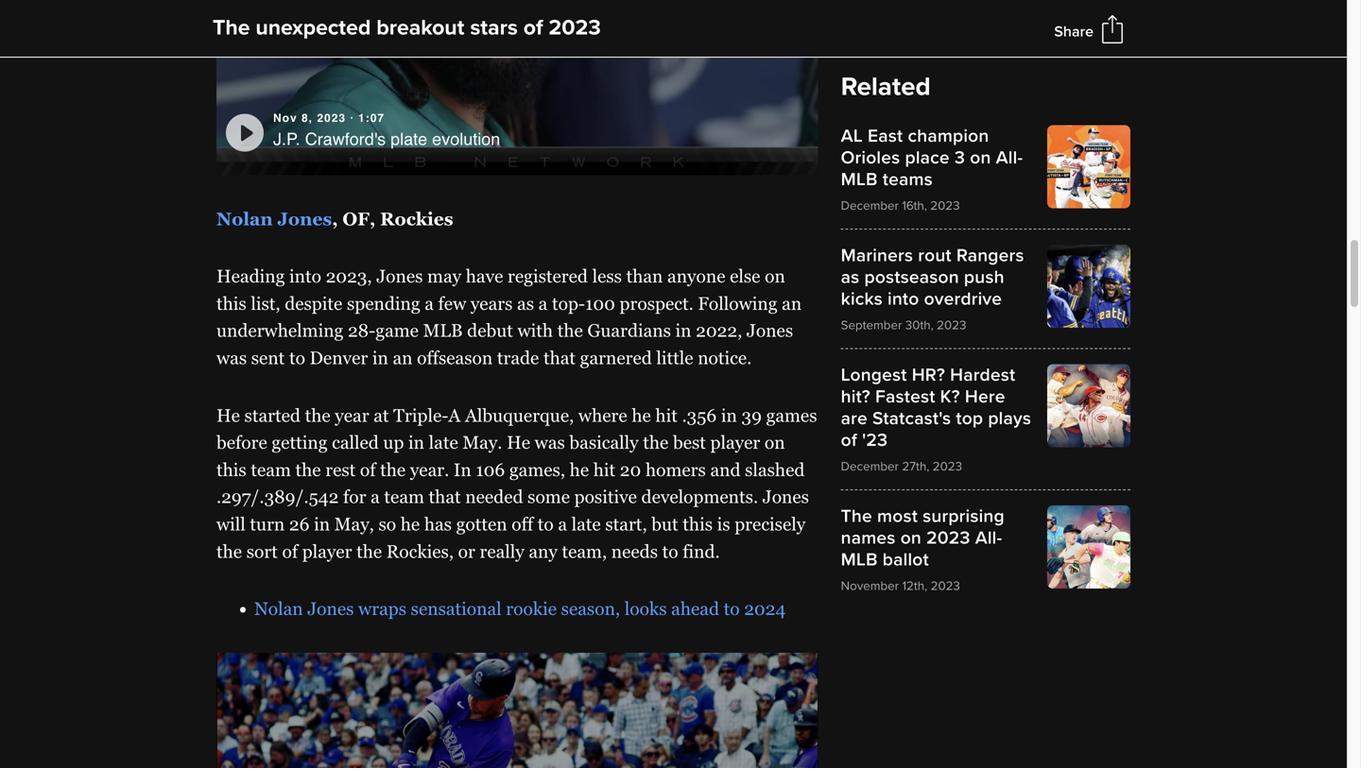 Task type: vqa. For each thing, say whether or not it's contained in the screenshot.


Task type: describe. For each thing, give the bounding box(es) containing it.
was inside he started the year at triple-a albuquerque, where he hit .356 in 39 games before getting called up in late may. he was basically the best player on this team the rest of the year. in 106 games, he hit 20 homers and slashed .297/.389/.542 for a team that needed some positive developments. jones will turn 26 in may, so he has gotten off to a late start, but this is precisely the sort of player the rockies, or really any team, needs to find.
[[535, 433, 565, 453]]

have
[[466, 266, 503, 287]]

al east champion orioles place 3 on all- mlb teams december 16th, 2023
[[841, 125, 1023, 214]]

spending
[[347, 293, 420, 314]]

as inside mariners rout rangers as postseason push kicks into overdrive september 30th, 2023
[[841, 267, 860, 288]]

really
[[480, 542, 524, 562]]

0 vertical spatial late
[[429, 433, 458, 453]]

mlb inside heading into 2023, jones may have registered less than anyone else on this list, despite spending a few years as a top-100 prospect. following an underwhelming 28-game mlb debut with the guardians in 2022, jones was sent to denver in an offseason trade that garnered little notice.
[[423, 321, 463, 341]]

sort
[[246, 542, 278, 562]]

game
[[376, 321, 419, 341]]

prospect.
[[620, 293, 694, 314]]

less
[[592, 266, 622, 287]]

'23
[[862, 430, 888, 451]]

rockies,
[[387, 542, 454, 562]]

teams
[[883, 169, 933, 191]]

2 horizontal spatial he
[[632, 405, 651, 426]]

mariners rout rangers as postseason push kicks into overdrive september 30th, 2023
[[841, 245, 1025, 333]]

26
[[289, 514, 310, 535]]

2023,
[[326, 266, 372, 287]]

jones up spending
[[377, 266, 423, 287]]

to inside heading into 2023, jones may have registered less than anyone else on this list, despite spending a few years as a top-100 prospect. following an underwhelming 28-game mlb debut with the guardians in 2022, jones was sent to denver in an offseason trade that garnered little notice.
[[289, 348, 305, 368]]

looks
[[625, 599, 667, 619]]

statcast's
[[873, 408, 951, 430]]

he started the year at triple-a albuquerque, where he hit .356 in 39 games before getting called up in late may. he was basically the best player on this team the rest of the year. in 106 games, he hit 20 homers and slashed .297/.389/.542 for a team that needed some positive developments. jones will turn 26 in may, so he has gotten off to a late start, but this is precisely the sort of player the rockies, or really any team, needs to find.
[[217, 405, 817, 562]]

the for the most surprising names on 2023 all- mlb ballot november 12th, 2023
[[841, 506, 873, 528]]

than
[[626, 266, 663, 287]]

top-
[[552, 293, 585, 314]]

on inside the most surprising names on 2023 all- mlb ballot november 12th, 2023
[[901, 528, 922, 549]]

may.
[[463, 433, 503, 453]]

1 horizontal spatial player
[[711, 433, 760, 453]]

2 vertical spatial this
[[683, 514, 713, 535]]

.356
[[682, 405, 717, 426]]

hr?
[[912, 364, 946, 386]]

in up little
[[676, 321, 692, 341]]

.297/.389/.542
[[217, 487, 339, 507]]

the for the unexpected breakout stars of 2023
[[213, 15, 250, 41]]

and
[[710, 460, 741, 480]]

kicks
[[841, 288, 883, 310]]

following
[[698, 293, 778, 314]]

some
[[528, 487, 570, 507]]

in right 26
[[314, 514, 330, 535]]

1 vertical spatial he
[[507, 433, 530, 453]]

rookie
[[506, 599, 557, 619]]

of,
[[343, 209, 376, 229]]

to left 2024
[[724, 599, 740, 619]]

has
[[424, 514, 452, 535]]

rest
[[325, 460, 356, 480]]

100
[[585, 293, 615, 314]]

share
[[1055, 23, 1094, 41]]

28-
[[348, 321, 376, 341]]

nolan for nolan jones , of, rockies
[[217, 209, 273, 229]]

0 horizontal spatial he
[[401, 514, 420, 535]]

mariners rout rangers as postseason push kicks into overdrive element
[[841, 245, 1131, 333]]

on inside al east champion orioles place 3 on all- mlb teams december 16th, 2023
[[970, 147, 991, 169]]

2 mlb media player group from the top
[[217, 653, 818, 769]]

stars
[[470, 15, 518, 41]]

getting
[[272, 433, 328, 453]]

breakout
[[377, 15, 465, 41]]

heading into 2023, jones may have registered less than anyone else on this list, despite spending a few years as a top-100 prospect. following an underwhelming 28-game mlb debut with the guardians in 2022, jones was sent to denver in an offseason trade that garnered little notice.
[[217, 266, 802, 368]]

debut
[[467, 321, 513, 341]]

2023 inside nov 8, 2023 · 1:07 j.p. crawford's plate evolution
[[317, 112, 346, 125]]

but
[[652, 514, 679, 535]]

the down 'up'
[[380, 460, 406, 480]]

season,
[[561, 599, 620, 619]]

where
[[579, 405, 628, 426]]

2023 right stars
[[549, 15, 601, 41]]

to down but
[[662, 542, 678, 562]]

postseason
[[865, 267, 959, 288]]

106
[[476, 460, 505, 480]]

of inside longest hr? hardest hit? fastest k? here are statcast's top plays of '23 december 27th, 2023
[[841, 430, 858, 451]]

the unexpected breakout stars of 2023
[[213, 15, 601, 41]]

into inside mariners rout rangers as postseason push kicks into overdrive september 30th, 2023
[[888, 288, 919, 310]]

games,
[[510, 460, 565, 480]]

list,
[[251, 293, 280, 314]]

the inside heading into 2023, jones may have registered less than anyone else on this list, despite spending a few years as a top-100 prospect. following an underwhelming 28-game mlb debut with the guardians in 2022, jones was sent to denver in an offseason trade that garnered little notice.
[[558, 321, 583, 341]]

started
[[244, 405, 301, 426]]

offseason
[[417, 348, 493, 368]]

longest hr? hardest hit? fastest k? here are statcast's top plays of '23 element
[[841, 364, 1131, 475]]

will
[[217, 514, 246, 535]]

positive
[[574, 487, 637, 507]]

up
[[383, 433, 404, 453]]

longest hr? hardest hit? fastest k? here are statcast's top plays of '23 december 27th, 2023
[[841, 364, 1032, 475]]

1 vertical spatial player
[[302, 542, 352, 562]]

rockies
[[380, 209, 453, 229]]

here
[[965, 386, 1006, 408]]

else
[[730, 266, 761, 287]]

trade
[[497, 348, 539, 368]]

jones wins nl rookie of the month image
[[217, 653, 818, 769]]

30th,
[[906, 318, 934, 333]]

team,
[[562, 542, 607, 562]]

wraps
[[358, 599, 407, 619]]

east
[[868, 125, 903, 147]]

before
[[217, 433, 267, 453]]

share button
[[1055, 23, 1094, 41]]

that inside he started the year at triple-a albuquerque, where he hit .356 in 39 games before getting called up in late may. he was basically the best player on this team the rest of the year. in 106 games, he hit 20 homers and slashed .297/.389/.542 for a team that needed some positive developments. jones will turn 26 in may, so he has gotten off to a late start, but this is precisely the sort of player the rockies, or really any team, needs to find.
[[429, 487, 461, 507]]

a
[[449, 405, 461, 426]]

year
[[335, 405, 369, 426]]

1 vertical spatial this
[[217, 460, 247, 480]]

that inside heading into 2023, jones may have registered less than anyone else on this list, despite spending a few years as a top-100 prospect. following an underwhelming 28-game mlb debut with the guardians in 2022, jones was sent to denver in an offseason trade that garnered little notice.
[[544, 348, 576, 368]]

a down the some
[[558, 514, 567, 535]]

needs
[[612, 542, 658, 562]]

of right sort
[[282, 542, 298, 562]]

december inside longest hr? hardest hit? fastest k? here are statcast's top plays of '23 december 27th, 2023
[[841, 459, 899, 475]]

this inside heading into 2023, jones may have registered less than anyone else on this list, despite spending a few years as a top-100 prospect. following an underwhelming 28-game mlb debut with the guardians in 2022, jones was sent to denver in an offseason trade that garnered little notice.
[[217, 293, 247, 314]]

november
[[841, 579, 899, 594]]

20
[[620, 460, 641, 480]]

are
[[841, 408, 868, 430]]

notice.
[[698, 348, 752, 368]]

mlb media player group containing j.p. crawford's plate evolution
[[217, 0, 818, 175]]

,
[[332, 209, 338, 229]]

top
[[956, 408, 984, 430]]

2023 right 12th,
[[931, 579, 960, 594]]

games
[[766, 405, 817, 426]]



Task type: locate. For each thing, give the bounding box(es) containing it.
0 vertical spatial the
[[213, 15, 250, 41]]

any
[[529, 542, 558, 562]]

on
[[970, 147, 991, 169], [765, 266, 786, 287], [765, 433, 785, 453], [901, 528, 922, 549]]

may,
[[334, 514, 374, 535]]

few
[[438, 293, 466, 314]]

in down game
[[372, 348, 388, 368]]

1 vertical spatial hit
[[594, 460, 616, 480]]

place
[[905, 147, 950, 169]]

he right where
[[632, 405, 651, 426]]

1 vertical spatial team
[[384, 487, 424, 507]]

1 horizontal spatial into
[[888, 288, 919, 310]]

nolan for nolan jones wraps sensational rookie season, looks ahead to 2024
[[254, 599, 303, 619]]

0 vertical spatial into
[[289, 266, 321, 287]]

hit left 20
[[594, 460, 616, 480]]

late up team,
[[572, 514, 601, 535]]

the most surprising names on 2023 all- mlb ballot november 12th, 2023
[[841, 506, 1005, 594]]

nolan
[[217, 209, 273, 229], [254, 599, 303, 619]]

the left most
[[841, 506, 873, 528]]

most
[[877, 506, 918, 528]]

precisely
[[735, 514, 806, 535]]

2 vertical spatial he
[[401, 514, 420, 535]]

0 horizontal spatial was
[[217, 348, 247, 368]]

2 vertical spatial mlb
[[841, 549, 878, 571]]

so
[[379, 514, 396, 535]]

the left the unexpected in the top of the page
[[213, 15, 250, 41]]

he down basically
[[570, 460, 589, 480]]

0 vertical spatial team
[[251, 460, 291, 480]]

for
[[343, 487, 366, 507]]

years
[[471, 293, 513, 314]]

late down the a at the bottom of the page
[[429, 433, 458, 453]]

nov 8, 2023 · 1:07 j.p. crawford's plate evolution
[[273, 112, 500, 149]]

j.p. crawford's plate evolution image
[[217, 0, 818, 175]]

1 horizontal spatial hit
[[656, 405, 678, 426]]

registered
[[508, 266, 588, 287]]

the up getting
[[305, 405, 331, 426]]

al east champion orioles place 3 on all-mlb teams element
[[841, 125, 1131, 214]]

of
[[524, 15, 543, 41], [841, 430, 858, 451], [360, 460, 376, 480], [282, 542, 298, 562]]

december
[[841, 198, 899, 214], [841, 459, 899, 475]]

in
[[676, 321, 692, 341], [372, 348, 388, 368], [721, 405, 737, 426], [409, 433, 425, 453], [314, 514, 330, 535]]

jones left of,
[[277, 209, 332, 229]]

0 horizontal spatial player
[[302, 542, 352, 562]]

1 mlb media player group from the top
[[217, 0, 818, 175]]

he right so
[[401, 514, 420, 535]]

jones inside he started the year at triple-a albuquerque, where he hit .356 in 39 games before getting called up in late may. he was basically the best player on this team the rest of the year. in 106 games, he hit 20 homers and slashed .297/.389/.542 for a team that needed some positive developments. jones will turn 26 in may, so he has gotten off to a late start, but this is precisely the sort of player the rockies, or really any team, needs to find.
[[763, 487, 809, 507]]

on inside he started the year at triple-a albuquerque, where he hit .356 in 39 games before getting called up in late may. he was basically the best player on this team the rest of the year. in 106 games, he hit 20 homers and slashed .297/.389/.542 for a team that needed some positive developments. jones will turn 26 in may, so he has gotten off to a late start, but this is precisely the sort of player the rockies, or really any team, needs to find.
[[765, 433, 785, 453]]

the most surprising names on 2023 all-mlb ballot element
[[841, 506, 1131, 594]]

12th,
[[902, 579, 928, 594]]

1 vertical spatial he
[[570, 460, 589, 480]]

0 vertical spatial he
[[217, 405, 240, 426]]

mlb media player group
[[217, 0, 818, 175], [217, 653, 818, 769]]

best
[[673, 433, 706, 453]]

jones down slashed
[[763, 487, 809, 507]]

gotten
[[456, 514, 507, 535]]

1 vertical spatial that
[[429, 487, 461, 507]]

1 horizontal spatial an
[[782, 293, 802, 314]]

0 vertical spatial as
[[841, 267, 860, 288]]

2 december from the top
[[841, 459, 899, 475]]

the left best
[[643, 433, 669, 453]]

albuquerque,
[[465, 405, 574, 426]]

the down getting
[[295, 460, 321, 480]]

1 vertical spatial the
[[841, 506, 873, 528]]

0 vertical spatial was
[[217, 348, 247, 368]]

push
[[964, 267, 1005, 288]]

plays
[[988, 408, 1032, 430]]

1 vertical spatial all-
[[975, 528, 1003, 549]]

mlb inside al east champion orioles place 3 on all- mlb teams december 16th, 2023
[[841, 169, 878, 191]]

all- inside al east champion orioles place 3 on all- mlb teams december 16th, 2023
[[996, 147, 1023, 169]]

was up "games,"
[[535, 433, 565, 453]]

mlb down the al
[[841, 169, 878, 191]]

1 vertical spatial was
[[535, 433, 565, 453]]

this
[[217, 293, 247, 314], [217, 460, 247, 480], [683, 514, 713, 535]]

december left 16th,
[[841, 198, 899, 214]]

rout
[[918, 245, 952, 267]]

as inside heading into 2023, jones may have registered less than anyone else on this list, despite spending a few years as a top-100 prospect. following an underwhelming 28-game mlb debut with the guardians in 2022, jones was sent to denver in an offseason trade that garnered little notice.
[[517, 293, 534, 314]]

the inside the most surprising names on 2023 all- mlb ballot november 12th, 2023
[[841, 506, 873, 528]]

of left '23
[[841, 430, 858, 451]]

1 horizontal spatial that
[[544, 348, 576, 368]]

1 horizontal spatial was
[[535, 433, 565, 453]]

all- right ballot
[[975, 528, 1003, 549]]

the down may, at the bottom left of the page
[[357, 542, 382, 562]]

rangers
[[957, 245, 1025, 267]]

may
[[427, 266, 461, 287]]

1 horizontal spatial team
[[384, 487, 424, 507]]

called
[[332, 433, 379, 453]]

1 vertical spatial nolan
[[254, 599, 303, 619]]

nolan up heading
[[217, 209, 273, 229]]

mlb inside the most surprising names on 2023 all- mlb ballot november 12th, 2023
[[841, 549, 878, 571]]

27th,
[[902, 459, 930, 475]]

this down "before"
[[217, 460, 247, 480]]

jones left wraps
[[307, 599, 354, 619]]

hardest
[[950, 364, 1016, 386]]

all-
[[996, 147, 1023, 169], [975, 528, 1003, 549]]

1 vertical spatial december
[[841, 459, 899, 475]]

on right "3"
[[970, 147, 991, 169]]

he up "before"
[[217, 405, 240, 426]]

in right 'up'
[[409, 433, 425, 453]]

anyone
[[668, 266, 726, 287]]

2023 right 27th,
[[933, 459, 963, 475]]

december down '23
[[841, 459, 899, 475]]

a left few
[[425, 293, 434, 314]]

was left sent at the left
[[217, 348, 247, 368]]

to right off
[[538, 514, 554, 535]]

2023 inside longest hr? hardest hit? fastest k? here are statcast's top plays of '23 december 27th, 2023
[[933, 459, 963, 475]]

all- right "3"
[[996, 147, 1023, 169]]

1 vertical spatial as
[[517, 293, 534, 314]]

1 december from the top
[[841, 198, 899, 214]]

hit left .356 at the bottom right of page
[[656, 405, 678, 426]]

player down may, at the bottom left of the page
[[302, 542, 352, 562]]

names
[[841, 528, 896, 549]]

1 horizontal spatial late
[[572, 514, 601, 535]]

0 vertical spatial december
[[841, 198, 899, 214]]

nolan jones , of, rockies
[[217, 209, 453, 229]]

all- inside the most surprising names on 2023 all- mlb ballot november 12th, 2023
[[975, 528, 1003, 549]]

the
[[558, 321, 583, 341], [305, 405, 331, 426], [643, 433, 669, 453], [295, 460, 321, 480], [380, 460, 406, 480], [217, 542, 242, 562], [357, 542, 382, 562]]

developments.
[[642, 487, 758, 507]]

j.p.
[[273, 129, 300, 149]]

2023 right 16th,
[[931, 198, 960, 214]]

2024
[[744, 599, 786, 619]]

was inside heading into 2023, jones may have registered less than anyone else on this list, despite spending a few years as a top-100 prospect. following an underwhelming 28-game mlb debut with the guardians in 2022, jones was sent to denver in an offseason trade that garnered little notice.
[[217, 348, 247, 368]]

player up and
[[711, 433, 760, 453]]

in
[[454, 460, 472, 480]]

to
[[289, 348, 305, 368], [538, 514, 554, 535], [662, 542, 678, 562], [724, 599, 740, 619]]

the down top-
[[558, 321, 583, 341]]

december inside al east champion orioles place 3 on all- mlb teams december 16th, 2023
[[841, 198, 899, 214]]

as up with
[[517, 293, 534, 314]]

an right "following"
[[782, 293, 802, 314]]

that up has
[[429, 487, 461, 507]]

1 vertical spatial an
[[393, 348, 413, 368]]

orioles
[[841, 147, 900, 169]]

jones down "following"
[[747, 321, 793, 341]]

player
[[711, 433, 760, 453], [302, 542, 352, 562]]

nolan down sort
[[254, 599, 303, 619]]

overdrive
[[924, 288, 1002, 310]]

0 vertical spatial this
[[217, 293, 247, 314]]

hit?
[[841, 386, 871, 408]]

into up despite
[[289, 266, 321, 287]]

this left is at the right of page
[[683, 514, 713, 535]]

1 horizontal spatial the
[[841, 506, 873, 528]]

1 vertical spatial into
[[888, 288, 919, 310]]

this down heading
[[217, 293, 247, 314]]

an down game
[[393, 348, 413, 368]]

0 vertical spatial an
[[782, 293, 802, 314]]

0 horizontal spatial into
[[289, 266, 321, 287]]

0 vertical spatial mlb media player group
[[217, 0, 818, 175]]

8,
[[302, 112, 313, 125]]

16th,
[[902, 198, 927, 214]]

0 horizontal spatial an
[[393, 348, 413, 368]]

on right names
[[901, 528, 922, 549]]

0 vertical spatial hit
[[656, 405, 678, 426]]

0 horizontal spatial that
[[429, 487, 461, 507]]

mlb up "november"
[[841, 549, 878, 571]]

0 horizontal spatial the
[[213, 15, 250, 41]]

nolan jones wraps sensational rookie season, looks ahead to 2024 link
[[254, 599, 786, 619]]

nov
[[273, 112, 298, 125]]

0 horizontal spatial late
[[429, 433, 458, 453]]

sent
[[251, 348, 285, 368]]

0 vertical spatial mlb
[[841, 169, 878, 191]]

0 vertical spatial all-
[[996, 147, 1023, 169]]

0 horizontal spatial as
[[517, 293, 534, 314]]

triple-
[[393, 405, 449, 426]]

into up 30th,
[[888, 288, 919, 310]]

hit
[[656, 405, 678, 426], [594, 460, 616, 480]]

he
[[217, 405, 240, 426], [507, 433, 530, 453]]

despite
[[285, 293, 343, 314]]

to right sent at the left
[[289, 348, 305, 368]]

little
[[657, 348, 694, 368]]

that down with
[[544, 348, 576, 368]]

2023 right most
[[927, 528, 971, 549]]

on right else
[[765, 266, 786, 287]]

september
[[841, 318, 902, 333]]

1 vertical spatial mlb media player group
[[217, 653, 818, 769]]

team up .297/.389/.542
[[251, 460, 291, 480]]

team up so
[[384, 487, 424, 507]]

1 vertical spatial late
[[572, 514, 601, 535]]

into inside heading into 2023, jones may have registered less than anyone else on this list, despite spending a few years as a top-100 prospect. following an underwhelming 28-game mlb debut with the guardians in 2022, jones was sent to denver in an offseason trade that garnered little notice.
[[289, 266, 321, 287]]

a left top-
[[539, 293, 548, 314]]

1 horizontal spatial as
[[841, 267, 860, 288]]

turn
[[250, 514, 285, 535]]

1 horizontal spatial he
[[507, 433, 530, 453]]

mariners
[[841, 245, 913, 267]]

of right stars
[[524, 15, 543, 41]]

on inside heading into 2023, jones may have registered less than anyone else on this list, despite spending a few years as a top-100 prospect. following an underwhelming 28-game mlb debut with the guardians in 2022, jones was sent to denver in an offseason trade that garnered little notice.
[[765, 266, 786, 287]]

al
[[841, 125, 863, 147]]

a right for
[[371, 487, 380, 507]]

he
[[632, 405, 651, 426], [570, 460, 589, 480], [401, 514, 420, 535]]

2023 inside mariners rout rangers as postseason push kicks into overdrive september 30th, 2023
[[937, 318, 967, 333]]

0 vertical spatial player
[[711, 433, 760, 453]]

in left 39
[[721, 405, 737, 426]]

mlb down few
[[423, 321, 463, 341]]

garnered
[[580, 348, 652, 368]]

0 horizontal spatial hit
[[594, 460, 616, 480]]

fastest
[[876, 386, 936, 408]]

as up september
[[841, 267, 860, 288]]

the down will
[[217, 542, 242, 562]]

with
[[518, 321, 553, 341]]

2023 inside al east champion orioles place 3 on all- mlb teams december 16th, 2023
[[931, 198, 960, 214]]

2023 left ·
[[317, 112, 346, 125]]

denver
[[310, 348, 368, 368]]

underwhelming
[[217, 321, 344, 341]]

evolution
[[432, 129, 500, 149]]

0 horizontal spatial he
[[217, 405, 240, 426]]

0 horizontal spatial team
[[251, 460, 291, 480]]

he down albuquerque,
[[507, 433, 530, 453]]

2023 down overdrive
[[937, 318, 967, 333]]

nolan jones wraps sensational rookie season, looks ahead to 2024
[[254, 599, 786, 619]]

1 vertical spatial mlb
[[423, 321, 463, 341]]

0 vertical spatial nolan
[[217, 209, 273, 229]]

or
[[458, 542, 475, 562]]

2023
[[549, 15, 601, 41], [317, 112, 346, 125], [931, 198, 960, 214], [937, 318, 967, 333], [933, 459, 963, 475], [927, 528, 971, 549], [931, 579, 960, 594]]

of right rest
[[360, 460, 376, 480]]

1 horizontal spatial he
[[570, 460, 589, 480]]

0 vertical spatial he
[[632, 405, 651, 426]]

on up slashed
[[765, 433, 785, 453]]

0 vertical spatial that
[[544, 348, 576, 368]]



